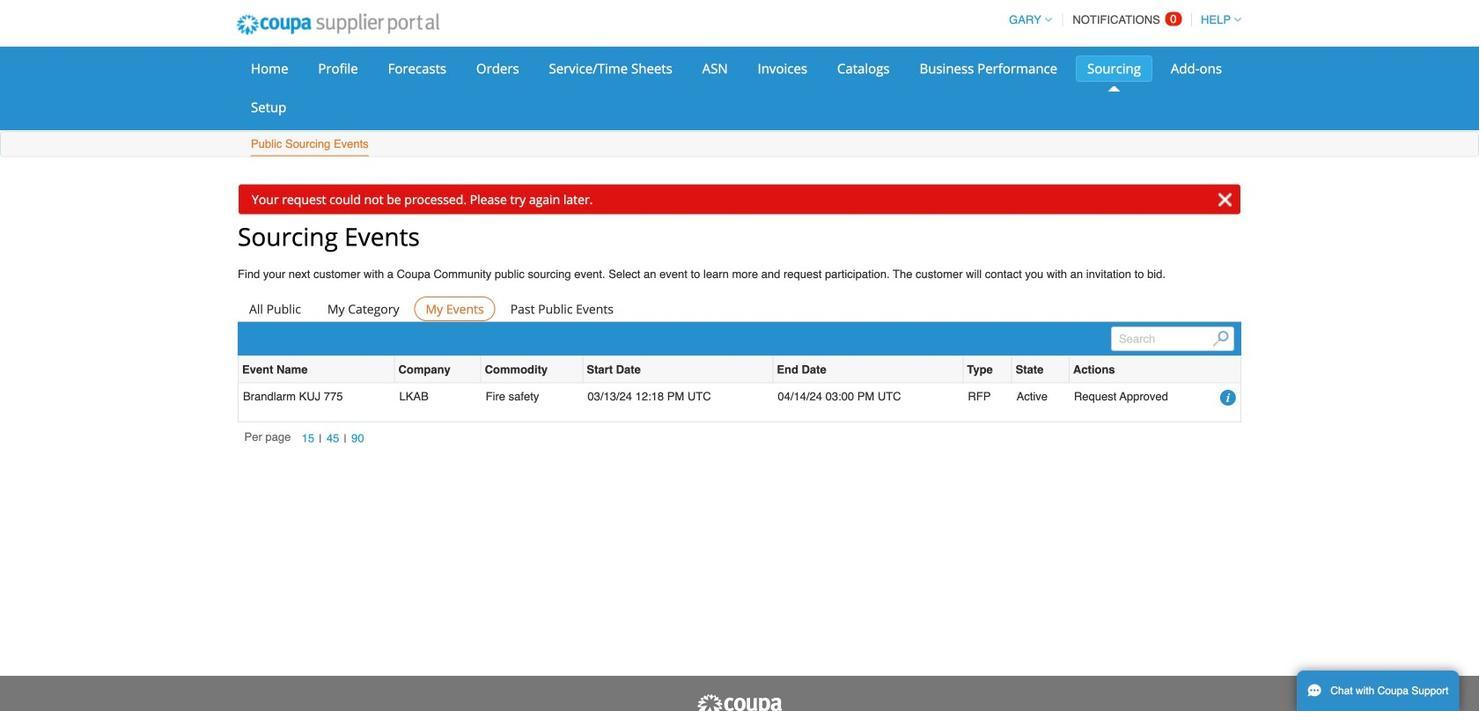 Task type: describe. For each thing, give the bounding box(es) containing it.
1 vertical spatial navigation
[[244, 429, 369, 449]]

Search text field
[[1111, 326, 1234, 351]]

1 horizontal spatial coupa supplier portal image
[[696, 694, 784, 711]]

search image
[[1213, 331, 1229, 347]]



Task type: locate. For each thing, give the bounding box(es) containing it.
1 vertical spatial coupa supplier portal image
[[696, 694, 784, 711]]

0 vertical spatial coupa supplier portal image
[[224, 3, 451, 47]]

navigation
[[1001, 3, 1241, 37], [244, 429, 369, 449]]

0 vertical spatial navigation
[[1001, 3, 1241, 37]]

0 horizontal spatial coupa supplier portal image
[[224, 3, 451, 47]]

0 horizontal spatial navigation
[[244, 429, 369, 449]]

1 horizontal spatial navigation
[[1001, 3, 1241, 37]]

coupa supplier portal image
[[224, 3, 451, 47], [696, 694, 784, 711]]

tab list
[[238, 297, 1241, 321]]



Task type: vqa. For each thing, say whether or not it's contained in the screenshot.
Setup button
no



